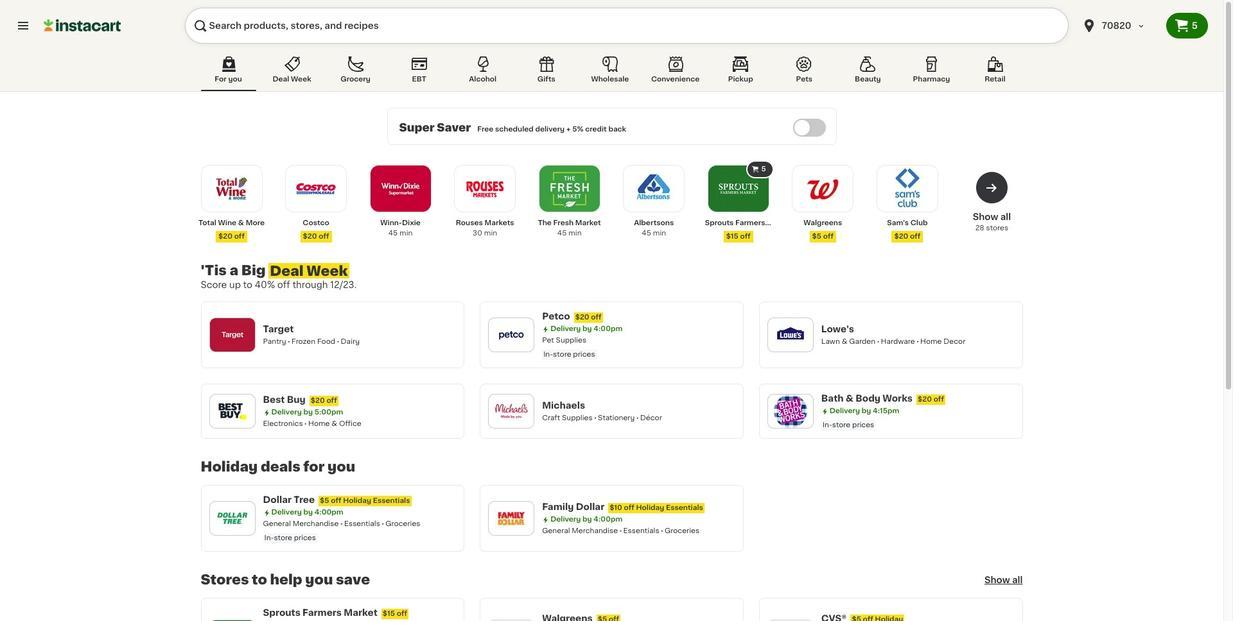 Task type: locate. For each thing, give the bounding box(es) containing it.
off
[[234, 233, 245, 240], [319, 233, 329, 240], [740, 233, 751, 240], [823, 233, 834, 240], [910, 233, 921, 240], [277, 281, 290, 290], [591, 314, 602, 321], [934, 396, 944, 403], [327, 398, 337, 405], [331, 498, 341, 505], [624, 505, 634, 512], [397, 611, 407, 618]]

0 horizontal spatial groceries
[[386, 521, 420, 528]]

min down dixie on the left of the page
[[400, 230, 413, 237]]

in-store prices down delivery by 4:15pm
[[823, 422, 874, 429]]

lowe's
[[821, 325, 854, 334]]

wine
[[218, 220, 236, 227]]

prices
[[573, 351, 595, 358], [852, 422, 874, 429], [294, 535, 316, 542]]

general down family
[[542, 528, 570, 535]]

1 horizontal spatial sprouts farmers market $15 off
[[705, 220, 793, 240]]

deal right for you
[[273, 76, 289, 83]]

0 horizontal spatial sprouts
[[263, 609, 300, 618]]

in- down bath
[[823, 422, 832, 429]]

off inside the "dollar tree $5 off holiday essentials"
[[331, 498, 341, 505]]

1 min from the left
[[400, 230, 413, 237]]

albertsons image
[[632, 167, 676, 211]]

store
[[553, 351, 571, 358], [832, 422, 850, 429], [274, 535, 292, 542]]

1 horizontal spatial $15
[[726, 233, 739, 240]]

$20 down sam's
[[894, 233, 908, 240]]

pantry
[[263, 338, 286, 346]]

0 vertical spatial 5
[[1192, 21, 1198, 30]]

sprouts farmers market $15 off down the save
[[263, 609, 407, 618]]

general merchandise essentials groceries for family dollar
[[542, 528, 700, 535]]

by down petco $20 off
[[583, 326, 592, 333]]

tab panel
[[194, 108, 1029, 622]]

merchandise down '$10'
[[572, 528, 618, 535]]

prices down tree
[[294, 535, 316, 542]]

home down the 5:00pm
[[308, 421, 330, 428]]

0 horizontal spatial general merchandise essentials groceries
[[263, 521, 420, 528]]

$20 down costco
[[303, 233, 317, 240]]

to
[[243, 281, 253, 290], [252, 574, 267, 587]]

4 min from the left
[[653, 230, 666, 237]]

to right up
[[243, 281, 253, 290]]

1 horizontal spatial $5
[[812, 233, 821, 240]]

0 horizontal spatial 45
[[388, 230, 398, 237]]

1 horizontal spatial all
[[1012, 576, 1023, 585]]

$20 right "petco"
[[575, 314, 589, 321]]

None search field
[[185, 8, 1069, 44]]

1 vertical spatial sprouts farmers market $15 off
[[263, 609, 407, 618]]

for
[[303, 460, 325, 474]]

buy
[[287, 396, 306, 405]]

1 horizontal spatial merchandise
[[572, 528, 618, 535]]

by up electronics home & office
[[303, 409, 313, 416]]

2 vertical spatial you
[[305, 574, 333, 587]]

4:00pm down the "dollar tree $5 off holiday essentials" on the bottom of page
[[314, 509, 343, 516]]

ebt
[[412, 76, 426, 83]]

all inside the show all 'popup button'
[[1012, 576, 1023, 585]]

in-store prices for dollar tree
[[264, 535, 316, 542]]

bath & body works $20 off
[[821, 394, 944, 403]]

general merchandise essentials groceries down the "dollar tree $5 off holiday essentials" on the bottom of page
[[263, 521, 420, 528]]

'tis a big deal week score up to 40% off through 12/23.
[[201, 264, 357, 290]]

prices for $20
[[573, 351, 595, 358]]

delivery by 4:00pm for $20
[[551, 326, 623, 333]]

1 vertical spatial 5
[[761, 166, 766, 173]]

stationery
[[598, 415, 635, 422]]

$5 right tree
[[320, 498, 329, 505]]

dollar left tree
[[263, 496, 292, 505]]

1 vertical spatial $5
[[320, 498, 329, 505]]

45 inside albertsons 45 min
[[642, 230, 651, 237]]

michaels
[[542, 401, 585, 410]]

by down family dollar $10 off holiday essentials
[[583, 516, 592, 523]]

& for electronics
[[332, 421, 337, 428]]

delivery down family
[[551, 516, 581, 523]]

supplies down michaels
[[562, 415, 593, 422]]

week
[[291, 76, 311, 83], [307, 264, 348, 277]]

0 vertical spatial deal
[[273, 76, 289, 83]]

dollar tree logo image
[[215, 502, 249, 536]]

0 vertical spatial you
[[228, 76, 242, 83]]

$20 inside costco $20 off
[[303, 233, 317, 240]]

show for show all 28 stores
[[973, 213, 998, 222]]

& right lawn
[[842, 338, 847, 346]]

+
[[566, 126, 571, 133]]

by for tree
[[303, 509, 313, 516]]

0 horizontal spatial farmers
[[303, 609, 342, 618]]

show for show all
[[985, 576, 1010, 585]]

hardware
[[881, 338, 915, 346]]

you
[[228, 76, 242, 83], [328, 460, 355, 474], [305, 574, 333, 587]]

min right 30
[[484, 230, 497, 237]]

sprouts farmers market $15 off down sprouts farmers market image on the right of page
[[705, 220, 793, 240]]

a
[[230, 264, 238, 277]]

min inside albertsons 45 min
[[653, 230, 666, 237]]

0 vertical spatial $5
[[812, 233, 821, 240]]

0 horizontal spatial all
[[1000, 213, 1011, 222]]

1 horizontal spatial 5
[[1192, 21, 1198, 30]]

1 vertical spatial week
[[307, 264, 348, 277]]

dollar
[[263, 496, 292, 505], [576, 503, 604, 512]]

min
[[400, 230, 413, 237], [484, 230, 497, 237], [568, 230, 582, 237], [653, 230, 666, 237]]

$20 up delivery by 5:00pm
[[311, 398, 325, 405]]

back
[[608, 126, 626, 133]]

in-
[[543, 351, 553, 358], [823, 422, 832, 429], [264, 535, 274, 542]]

& right the wine
[[238, 220, 244, 227]]

off inside the sam's club $20 off
[[910, 233, 921, 240]]

45 down fresh
[[557, 230, 567, 237]]

essentials
[[373, 498, 410, 505], [666, 505, 703, 512], [344, 521, 380, 528], [623, 528, 659, 535]]

michaels logo image
[[495, 395, 528, 428]]

super saver free scheduled delivery + 5% credit back
[[399, 122, 626, 133]]

sprouts down sprouts farmers market image on the right of page
[[705, 220, 734, 227]]

0 horizontal spatial prices
[[294, 535, 316, 542]]

groceries
[[386, 521, 420, 528], [665, 528, 700, 535]]

general for dollar tree
[[263, 521, 291, 528]]

0 vertical spatial week
[[291, 76, 311, 83]]

1 vertical spatial all
[[1012, 576, 1023, 585]]

lowe's logo image
[[774, 319, 807, 352]]

delivery down bath
[[830, 408, 860, 415]]

'tis
[[201, 264, 227, 277]]

2 vertical spatial store
[[274, 535, 292, 542]]

45 inside "winn-dixie 45 min"
[[388, 230, 398, 237]]

2 horizontal spatial prices
[[852, 422, 874, 429]]

in- for petco
[[543, 351, 553, 358]]

0 horizontal spatial in-
[[264, 535, 274, 542]]

1 45 from the left
[[388, 230, 398, 237]]

bath
[[821, 394, 844, 403]]

$20
[[218, 233, 232, 240], [303, 233, 317, 240], [894, 233, 908, 240], [575, 314, 589, 321], [918, 396, 932, 403], [311, 398, 325, 405]]

pets button
[[777, 54, 832, 91]]

walgreens image
[[801, 167, 845, 211]]

2 vertical spatial in-store prices
[[264, 535, 316, 542]]

& down the 5:00pm
[[332, 421, 337, 428]]

1 horizontal spatial sprouts
[[705, 220, 734, 227]]

1 horizontal spatial groceries
[[665, 528, 700, 535]]

the fresh market 45 min
[[538, 220, 601, 237]]

0 horizontal spatial dollar
[[263, 496, 292, 505]]

pharmacy
[[913, 76, 950, 83]]

delivery by 4:15pm
[[830, 408, 899, 415]]

holiday inside family dollar $10 off holiday essentials
[[636, 505, 664, 512]]

in-store prices down tree
[[264, 535, 316, 542]]

0 vertical spatial all
[[1000, 213, 1011, 222]]

70820 button
[[1081, 8, 1158, 44]]

2 vertical spatial prices
[[294, 535, 316, 542]]

delivery by 4:00pm down family
[[551, 516, 623, 523]]

in- for dollar tree
[[264, 535, 274, 542]]

0 vertical spatial farmers
[[735, 220, 765, 227]]

sam's club $20 off
[[887, 220, 928, 240]]

through
[[292, 281, 328, 290]]

1 horizontal spatial general
[[542, 528, 570, 535]]

you inside button
[[228, 76, 242, 83]]

lawn
[[821, 338, 840, 346]]

best buy $20 off
[[263, 396, 337, 405]]

0 vertical spatial show
[[973, 213, 998, 222]]

holiday right tree
[[343, 498, 371, 505]]

45 down 'winn-'
[[388, 230, 398, 237]]

holiday right '$10'
[[636, 505, 664, 512]]

1 horizontal spatial holiday
[[343, 498, 371, 505]]

market right fresh
[[575, 220, 601, 227]]

office
[[339, 421, 361, 428]]

1 vertical spatial show
[[985, 576, 1010, 585]]

& inside total wine & more $20 off
[[238, 220, 244, 227]]

$20 down the wine
[[218, 233, 232, 240]]

deal up 40% at the left top of the page
[[270, 264, 304, 277]]

show inside 'popup button'
[[985, 576, 1010, 585]]

gifts button
[[519, 54, 574, 91]]

$5 down walgreens
[[812, 233, 821, 240]]

delivery up electronics
[[271, 409, 302, 416]]

$20 inside total wine & more $20 off
[[218, 233, 232, 240]]

in-store prices for petco
[[543, 351, 595, 358]]

$20 inside the sam's club $20 off
[[894, 233, 908, 240]]

1 vertical spatial you
[[328, 460, 355, 474]]

the fresh market image
[[548, 167, 591, 211]]

0 vertical spatial home
[[920, 338, 942, 346]]

3 min from the left
[[568, 230, 582, 237]]

dairy
[[341, 338, 360, 346]]

0 vertical spatial in-store prices
[[543, 351, 595, 358]]

2 horizontal spatial holiday
[[636, 505, 664, 512]]

merchandise down tree
[[293, 521, 339, 528]]

40%
[[255, 281, 275, 290]]

delivery by 4:00pm down tree
[[271, 509, 343, 516]]

3 45 from the left
[[642, 230, 651, 237]]

0 horizontal spatial holiday
[[201, 460, 258, 474]]

market inside the fresh market 45 min
[[575, 220, 601, 227]]

min down albertsons at the right
[[653, 230, 666, 237]]

show inside show all 28 stores
[[973, 213, 998, 222]]

2 min from the left
[[484, 230, 497, 237]]

0 horizontal spatial store
[[274, 535, 292, 542]]

off inside costco $20 off
[[319, 233, 329, 240]]

farmers
[[735, 220, 765, 227], [303, 609, 342, 618]]

2 horizontal spatial store
[[832, 422, 850, 429]]

all inside show all 28 stores
[[1000, 213, 1011, 222]]

rouses markets image
[[463, 167, 507, 211]]

store for petco
[[553, 351, 571, 358]]

to inside 'tis a big deal week score up to 40% off through 12/23.
[[243, 281, 253, 290]]

min down fresh
[[568, 230, 582, 237]]

tab panel containing 'tis a big
[[194, 108, 1029, 622]]

store down delivery by 4:15pm
[[832, 422, 850, 429]]

1 vertical spatial in-
[[823, 422, 832, 429]]

prices down delivery by 4:15pm
[[852, 422, 874, 429]]

&
[[238, 220, 244, 227], [842, 338, 847, 346], [846, 394, 853, 403], [332, 421, 337, 428]]

4:00pm down petco $20 off
[[594, 326, 623, 333]]

45 inside the fresh market 45 min
[[557, 230, 567, 237]]

1 horizontal spatial home
[[920, 338, 942, 346]]

holiday inside the "dollar tree $5 off holiday essentials"
[[343, 498, 371, 505]]

45 down albertsons at the right
[[642, 230, 651, 237]]

store for dollar tree
[[274, 535, 292, 542]]

market down the save
[[344, 609, 377, 618]]

0 horizontal spatial in-store prices
[[264, 535, 316, 542]]

28
[[975, 225, 984, 232]]

in- down pet on the bottom left
[[543, 351, 553, 358]]

delivery up pet supplies
[[551, 326, 581, 333]]

$5 inside walgreens $5 off
[[812, 233, 821, 240]]

4:15pm
[[873, 408, 899, 415]]

home inside lowe's lawn & garden hardware home decor
[[920, 338, 942, 346]]

0 horizontal spatial home
[[308, 421, 330, 428]]

1 horizontal spatial market
[[575, 220, 601, 227]]

grocery
[[341, 76, 371, 83]]

fresh
[[553, 220, 574, 227]]

0 horizontal spatial sprouts farmers market $15 off
[[263, 609, 407, 618]]

1 horizontal spatial 45
[[557, 230, 567, 237]]

all
[[1000, 213, 1011, 222], [1012, 576, 1023, 585]]

0 vertical spatial sprouts
[[705, 220, 734, 227]]

merchandise
[[293, 521, 339, 528], [572, 528, 618, 535]]

off inside petco $20 off
[[591, 314, 602, 321]]

0 vertical spatial to
[[243, 281, 253, 290]]

store up stores to help you save
[[274, 535, 292, 542]]

by down tree
[[303, 509, 313, 516]]

sprouts farmers market image
[[717, 167, 760, 211]]

in-store prices down pet supplies
[[543, 351, 595, 358]]

2 horizontal spatial market
[[767, 220, 793, 227]]

market for the fresh market
[[575, 220, 601, 227]]

0 vertical spatial in-
[[543, 351, 553, 358]]

alcohol button
[[455, 54, 510, 91]]

week left grocery
[[291, 76, 311, 83]]

home left decor on the right of the page
[[920, 338, 942, 346]]

4:00pm for tree
[[314, 509, 343, 516]]

family dollar logo image
[[495, 502, 528, 536]]

groceries for dollar tree
[[386, 521, 420, 528]]

1 vertical spatial sprouts
[[263, 609, 300, 618]]

all for show all 28 stores
[[1000, 213, 1011, 222]]

in- right dollar tree logo
[[264, 535, 274, 542]]

5
[[1192, 21, 1198, 30], [761, 166, 766, 173]]

general
[[263, 521, 291, 528], [542, 528, 570, 535]]

min inside "winn-dixie 45 min"
[[400, 230, 413, 237]]

1 horizontal spatial store
[[553, 351, 571, 358]]

min inside the fresh market 45 min
[[568, 230, 582, 237]]

holiday left deals at the bottom left of page
[[201, 460, 258, 474]]

delivery
[[551, 326, 581, 333], [830, 408, 860, 415], [271, 409, 302, 416], [271, 509, 302, 516], [551, 516, 581, 523]]

market left walgreens
[[767, 220, 793, 227]]

market
[[575, 220, 601, 227], [767, 220, 793, 227], [344, 609, 377, 618]]

by down body at the right bottom of page
[[862, 408, 871, 415]]

sprouts
[[705, 220, 734, 227], [263, 609, 300, 618]]

pharmacy button
[[904, 54, 959, 91]]

store down pet supplies
[[553, 351, 571, 358]]

general for family dollar
[[542, 528, 570, 535]]

2 horizontal spatial in-store prices
[[823, 422, 874, 429]]

dollar left '$10'
[[576, 503, 604, 512]]

holiday
[[201, 460, 258, 474], [343, 498, 371, 505], [636, 505, 664, 512]]

& inside lowe's lawn & garden hardware home decor
[[842, 338, 847, 346]]

delivery by 4:00pm for dollar
[[551, 516, 623, 523]]

0 vertical spatial prices
[[573, 351, 595, 358]]

70820
[[1102, 21, 1131, 30]]

0 vertical spatial store
[[553, 351, 571, 358]]

supplies right pet on the bottom left
[[556, 337, 587, 344]]

2 vertical spatial in-
[[264, 535, 274, 542]]

4:00pm for $20
[[594, 326, 623, 333]]

4:00pm
[[594, 326, 623, 333], [314, 509, 343, 516], [594, 516, 623, 523]]

1 vertical spatial in-store prices
[[823, 422, 874, 429]]

1 horizontal spatial in-store prices
[[543, 351, 595, 358]]

to left help
[[252, 574, 267, 587]]

farmers down sprouts farmers market image on the right of page
[[735, 220, 765, 227]]

off inside family dollar $10 off holiday essentials
[[624, 505, 634, 512]]

1 vertical spatial supplies
[[562, 415, 593, 422]]

rouses markets 30 min
[[456, 220, 514, 237]]

farmers down the save
[[303, 609, 342, 618]]

$15
[[726, 233, 739, 240], [383, 611, 395, 618]]

0 horizontal spatial general
[[263, 521, 291, 528]]

sprouts down stores to help you save
[[263, 609, 300, 618]]

2 45 from the left
[[557, 230, 567, 237]]

1 vertical spatial deal
[[270, 264, 304, 277]]

super
[[399, 122, 435, 133]]

2 horizontal spatial 45
[[642, 230, 651, 237]]

0 horizontal spatial $15
[[383, 611, 395, 618]]

0 horizontal spatial merchandise
[[293, 521, 339, 528]]

delivery down tree
[[271, 509, 302, 516]]

1 horizontal spatial prices
[[573, 351, 595, 358]]

deal inside button
[[273, 76, 289, 83]]

general right dollar tree logo
[[263, 521, 291, 528]]

deals
[[261, 460, 300, 474]]

by
[[583, 326, 592, 333], [862, 408, 871, 415], [303, 409, 313, 416], [303, 509, 313, 516], [583, 516, 592, 523]]

sam's club image
[[886, 167, 929, 211]]

0 horizontal spatial $5
[[320, 498, 329, 505]]

delivery for dollar
[[271, 509, 302, 516]]

prices down pet supplies
[[573, 351, 595, 358]]

show all 28 stores
[[973, 213, 1011, 232]]

scheduled
[[495, 126, 534, 133]]

off inside walgreens $5 off
[[823, 233, 834, 240]]

week up 12/23.
[[307, 264, 348, 277]]

general merchandise essentials groceries down '$10'
[[542, 528, 700, 535]]

0 vertical spatial supplies
[[556, 337, 587, 344]]

1 horizontal spatial general merchandise essentials groceries
[[542, 528, 700, 535]]

1 horizontal spatial in-
[[543, 351, 553, 358]]

$20 right works
[[918, 396, 932, 403]]

target
[[263, 325, 294, 334]]

delivery by 4:00pm down petco $20 off
[[551, 326, 623, 333]]

1 horizontal spatial dollar
[[576, 503, 604, 512]]

4:00pm down '$10'
[[594, 516, 623, 523]]

you for stores to help you save
[[305, 574, 333, 587]]

decor
[[944, 338, 965, 346]]



Task type: vqa. For each thing, say whether or not it's contained in the screenshot.
Add button
no



Task type: describe. For each thing, give the bounding box(es) containing it.
5:00pm
[[314, 409, 343, 416]]

convenience button
[[646, 54, 705, 91]]

2 horizontal spatial in-
[[823, 422, 832, 429]]

winn dixie image
[[379, 167, 422, 211]]

$20 inside bath & body works $20 off
[[918, 396, 932, 403]]

4:00pm for dollar
[[594, 516, 623, 523]]

best
[[263, 396, 285, 405]]

instacart image
[[44, 18, 121, 33]]

& for total
[[238, 220, 244, 227]]

prices for tree
[[294, 535, 316, 542]]

essentials inside the "dollar tree $5 off holiday essentials"
[[373, 498, 410, 505]]

wholesale
[[591, 76, 629, 83]]

walgreens $5 off
[[804, 220, 842, 240]]

beauty button
[[840, 54, 896, 91]]

grocery button
[[328, 54, 383, 91]]

pets
[[796, 76, 812, 83]]

petco
[[542, 312, 570, 321]]

sam's
[[887, 220, 909, 227]]

5%
[[572, 126, 583, 133]]

pickup
[[728, 76, 753, 83]]

& right bath
[[846, 394, 853, 403]]

for you button
[[201, 54, 256, 91]]

general merchandise essentials groceries for dollar tree
[[263, 521, 420, 528]]

1 vertical spatial store
[[832, 422, 850, 429]]

delivery by 4:00pm for tree
[[271, 509, 343, 516]]

up
[[229, 281, 241, 290]]

family dollar $10 off holiday essentials
[[542, 503, 703, 512]]

ebt button
[[392, 54, 447, 91]]

alcohol
[[469, 76, 497, 83]]

frozen
[[292, 338, 315, 346]]

score
[[201, 281, 227, 290]]

0 horizontal spatial 5
[[761, 166, 766, 173]]

delivery by 5:00pm
[[271, 409, 343, 416]]

Search field
[[185, 8, 1069, 44]]

michaels craft supplies stationery décor
[[542, 401, 662, 422]]

winn-
[[380, 220, 402, 227]]

club
[[911, 220, 928, 227]]

costco image
[[294, 167, 338, 211]]

deal week
[[273, 76, 311, 83]]

1 vertical spatial home
[[308, 421, 330, 428]]

$10
[[610, 505, 622, 512]]

off inside bath & body works $20 off
[[934, 396, 944, 403]]

retail button
[[968, 54, 1023, 91]]

essentials inside family dollar $10 off holiday essentials
[[666, 505, 703, 512]]

1 horizontal spatial farmers
[[735, 220, 765, 227]]

free
[[477, 126, 493, 133]]

total
[[198, 220, 216, 227]]

target logo image
[[215, 319, 249, 352]]

delivery for petco
[[551, 326, 581, 333]]

costco
[[303, 220, 329, 227]]

dollar tree $5 off holiday essentials
[[263, 496, 410, 505]]

the
[[538, 220, 552, 227]]

holiday for dollar
[[343, 498, 371, 505]]

for
[[215, 76, 227, 83]]

pet
[[542, 337, 554, 344]]

big
[[241, 264, 266, 277]]

5 inside button
[[1192, 21, 1198, 30]]

craft
[[542, 415, 560, 422]]

by for &
[[862, 408, 871, 415]]

total wine & more image
[[210, 167, 253, 211]]

off inside 'tis a big deal week score up to 40% off through 12/23.
[[277, 281, 290, 290]]

albertsons
[[634, 220, 674, 227]]

best buy logo image
[[215, 395, 249, 428]]

costco $20 off
[[303, 220, 329, 240]]

week inside button
[[291, 76, 311, 83]]

beauty
[[855, 76, 881, 83]]

shop categories tab list
[[201, 54, 1023, 91]]

70820 button
[[1074, 8, 1166, 44]]

electronics home & office
[[263, 421, 361, 428]]

more
[[246, 220, 265, 227]]

convenience
[[651, 76, 700, 83]]

deal inside 'tis a big deal week score up to 40% off through 12/23.
[[270, 264, 304, 277]]

1 vertical spatial prices
[[852, 422, 874, 429]]

merchandise for family dollar
[[572, 528, 618, 535]]

stores
[[201, 574, 249, 587]]

merchandise for dollar tree
[[293, 521, 339, 528]]

help
[[270, 574, 302, 587]]

all for show all
[[1012, 576, 1023, 585]]

you for holiday deals for you
[[328, 460, 355, 474]]

electronics
[[263, 421, 303, 428]]

delivery
[[535, 126, 565, 133]]

supplies inside michaels craft supplies stationery décor
[[562, 415, 593, 422]]

save
[[336, 574, 370, 587]]

dixie
[[402, 220, 421, 227]]

min inside "rouses markets 30 min"
[[484, 230, 497, 237]]

family
[[542, 503, 574, 512]]

market for sprouts farmers market
[[767, 220, 793, 227]]

stores
[[986, 225, 1008, 232]]

works
[[883, 394, 913, 403]]

rouses
[[456, 220, 483, 227]]

week inside 'tis a big deal week score up to 40% off through 12/23.
[[307, 264, 348, 277]]

holiday deals for you
[[201, 460, 355, 474]]

petco $20 off
[[542, 312, 602, 321]]

total wine & more $20 off
[[198, 220, 265, 240]]

food
[[317, 338, 335, 346]]

wholesale button
[[582, 54, 638, 91]]

saver
[[437, 122, 471, 133]]

stores to help you save
[[201, 574, 370, 587]]

$5 inside the "dollar tree $5 off holiday essentials"
[[320, 498, 329, 505]]

walgreens
[[804, 220, 842, 227]]

0 vertical spatial sprouts farmers market $15 off
[[705, 220, 793, 240]]

albertsons 45 min
[[634, 220, 674, 237]]

delivery for family
[[551, 516, 581, 523]]

1 vertical spatial $15
[[383, 611, 395, 618]]

bath & body works logo image
[[774, 395, 807, 428]]

off inside best buy $20 off
[[327, 398, 337, 405]]

show all
[[985, 576, 1023, 585]]

delivery for best
[[271, 409, 302, 416]]

by for dollar
[[583, 516, 592, 523]]

petco logo image
[[495, 319, 528, 352]]

0 vertical spatial $15
[[726, 233, 739, 240]]

off inside total wine & more $20 off
[[234, 233, 245, 240]]

décor
[[640, 415, 662, 422]]

& for lowe's
[[842, 338, 847, 346]]

pickup button
[[713, 54, 768, 91]]

5 button
[[1166, 13, 1208, 39]]

delivery for bath
[[830, 408, 860, 415]]

credit
[[585, 126, 607, 133]]

winn-dixie 45 min
[[380, 220, 421, 237]]

12/23.
[[330, 281, 357, 290]]

deal week button
[[264, 54, 320, 91]]

for you
[[215, 76, 242, 83]]

$20 inside petco $20 off
[[575, 314, 589, 321]]

1 vertical spatial to
[[252, 574, 267, 587]]

pet supplies
[[542, 337, 587, 344]]

by for buy
[[303, 409, 313, 416]]

holiday for family
[[636, 505, 664, 512]]

markets
[[485, 220, 514, 227]]

groceries for family dollar
[[665, 528, 700, 535]]

0 horizontal spatial market
[[344, 609, 377, 618]]

1 vertical spatial farmers
[[303, 609, 342, 618]]

show all button
[[985, 574, 1023, 587]]

$20 inside best buy $20 off
[[311, 398, 325, 405]]

retail
[[985, 76, 1006, 83]]

by for $20
[[583, 326, 592, 333]]

tree
[[294, 496, 315, 505]]



